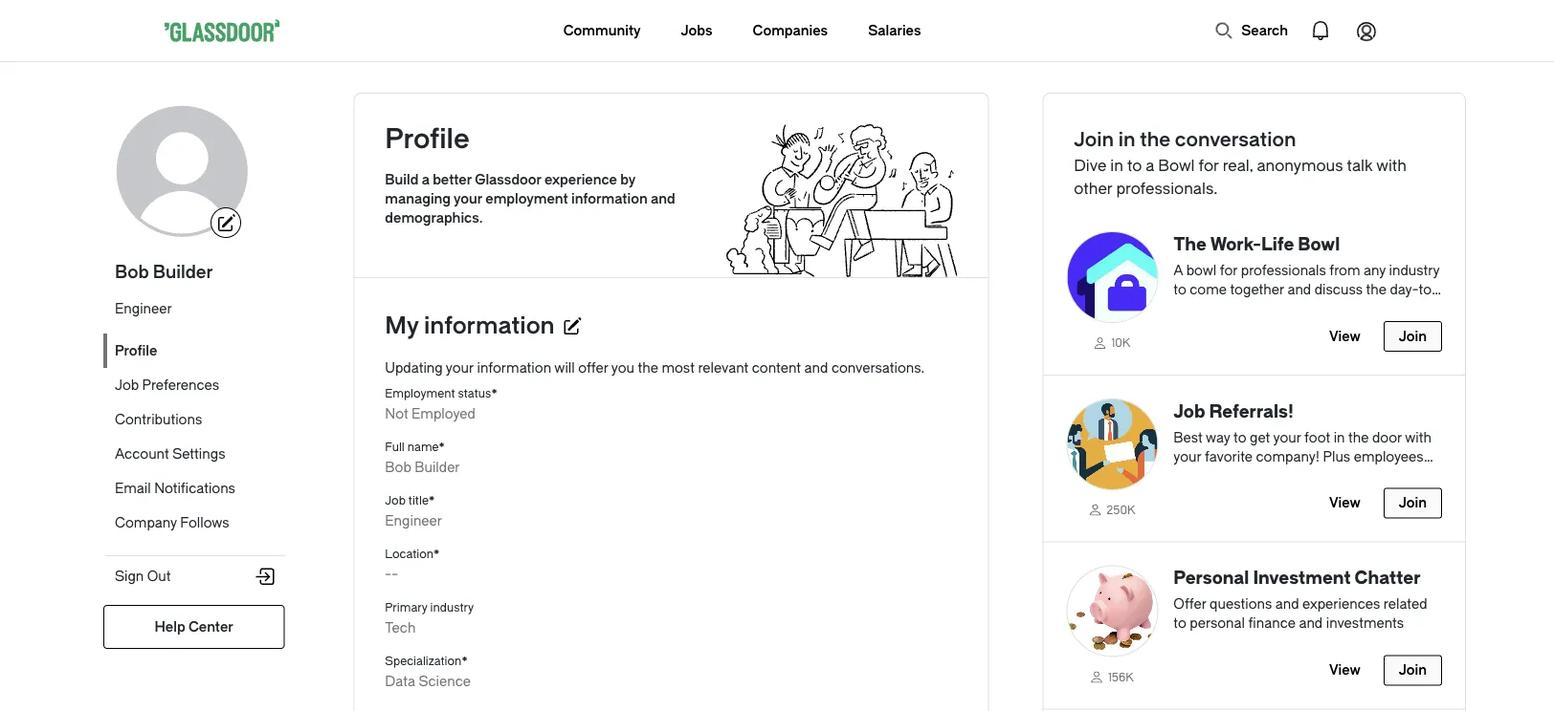 Task type: vqa. For each thing, say whether or not it's contained in the screenshot.


Task type: describe. For each thing, give the bounding box(es) containing it.
full name* element
[[385, 439, 445, 456]]

with inside job referrals! best way to get your foot in the door with your favorite company! plus employees won't mind getting that referral money!
[[1405, 430, 1431, 446]]

1 vertical spatial information
[[424, 313, 555, 340]]

from
[[1329, 263, 1360, 278]]

work-
[[1210, 234, 1261, 255]]

science
[[419, 674, 471, 690]]

company
[[115, 515, 177, 531]]

not
[[385, 406, 408, 422]]

center
[[188, 620, 233, 635]]

data science element
[[385, 673, 957, 692]]

my information
[[385, 313, 555, 340]]

bob builder
[[115, 263, 213, 283]]

foot
[[1304, 430, 1330, 446]]

status*
[[458, 388, 498, 401]]

job for referrals!
[[1173, 402, 1205, 422]]

settings
[[172, 446, 225, 462]]

favorite
[[1205, 449, 1253, 465]]

referrals!
[[1209, 402, 1294, 422]]

for inside the work-life bowl a bowl for professionals from any industry to come together and discuss the day-to- day happenings of work-life.
[[1220, 263, 1238, 278]]

company!
[[1256, 449, 1320, 465]]

10k link
[[1066, 334, 1158, 352]]

the right you
[[638, 360, 658, 376]]

account
[[115, 446, 169, 462]]

investments
[[1326, 616, 1404, 632]]

of
[[1276, 301, 1289, 317]]

community
[[563, 22, 641, 38]]

follows
[[180, 515, 229, 531]]

search
[[1241, 22, 1288, 38]]

industry inside the work-life bowl a bowl for professionals from any industry to come together and discuss the day-to- day happenings of work-life.
[[1389, 263, 1440, 278]]

personal
[[1173, 569, 1249, 589]]

bob builder element
[[385, 458, 957, 477]]

notifications
[[154, 481, 235, 497]]

employment
[[385, 388, 455, 401]]

by
[[620, 172, 635, 188]]

the
[[1173, 234, 1207, 255]]

156k
[[1108, 671, 1134, 684]]

experience
[[545, 172, 617, 188]]

dive
[[1074, 157, 1107, 175]]

referral
[[1322, 468, 1368, 484]]

employed
[[412, 406, 476, 422]]

specialization* element
[[385, 654, 468, 671]]

jobs
[[681, 22, 712, 38]]

out
[[147, 569, 171, 585]]

with inside the join in the conversation dive in to a bowl for real, anonymous talk with other professionals.
[[1376, 157, 1407, 175]]

day-
[[1390, 282, 1419, 298]]

primary
[[385, 602, 427, 615]]

250k
[[1106, 504, 1135, 517]]

a inside build a better glassdoor experience by managing your employment information and demographics.
[[422, 172, 430, 188]]

conversations.
[[831, 360, 925, 376]]

to inside the work-life bowl a bowl for professionals from any industry to come together and discuss the day-to- day happenings of work-life.
[[1173, 282, 1186, 298]]

professionals
[[1241, 263, 1326, 278]]

help center
[[155, 620, 233, 635]]

offer
[[1173, 597, 1206, 613]]

together
[[1230, 282, 1284, 298]]

email notifications
[[115, 481, 235, 497]]

talk
[[1347, 157, 1373, 175]]

your inside build a better glassdoor experience by managing your employment information and demographics.
[[454, 191, 482, 207]]

and inside build a better glassdoor experience by managing your employment information and demographics.
[[651, 191, 675, 207]]

work-
[[1292, 301, 1329, 317]]

your up status*
[[446, 360, 474, 376]]

full name* bob builder
[[385, 441, 460, 476]]

job title* engineer
[[385, 495, 442, 529]]

location* element
[[385, 546, 440, 564]]

content
[[752, 360, 801, 376]]

get
[[1250, 430, 1270, 446]]

other
[[1074, 180, 1112, 198]]

help center link
[[103, 606, 285, 650]]

a inside the join in the conversation dive in to a bowl for real, anonymous talk with other professionals.
[[1146, 157, 1154, 175]]

my
[[385, 313, 419, 340]]

chatter
[[1355, 569, 1421, 589]]

life.
[[1329, 301, 1352, 317]]

relevant
[[698, 360, 749, 376]]

glassdoor
[[475, 172, 541, 188]]

0 vertical spatial builder
[[153, 263, 213, 283]]

and inside the work-life bowl a bowl for professionals from any industry to come together and discuss the day-to- day happenings of work-life.
[[1287, 282, 1311, 298]]

build
[[385, 172, 419, 188]]

that
[[1294, 468, 1319, 484]]

real,
[[1223, 157, 1253, 175]]

156k link
[[1066, 668, 1158, 686]]

contributions
[[115, 412, 202, 428]]

1 vertical spatial engineer
[[385, 513, 442, 529]]

to inside job referrals! best way to get your foot in the door with your favorite company! plus employees won't mind getting that referral money!
[[1234, 430, 1246, 446]]

life
[[1261, 234, 1294, 255]]

door
[[1372, 430, 1402, 446]]

for inside the join in the conversation dive in to a bowl for real, anonymous talk with other professionals.
[[1199, 157, 1219, 175]]

way
[[1206, 430, 1230, 446]]

the work-life bowl a bowl for professionals from any industry to come together and discuss the day-to- day happenings of work-life.
[[1173, 234, 1440, 317]]

email
[[115, 481, 151, 497]]

managing
[[385, 191, 451, 207]]



Task type: locate. For each thing, give the bounding box(es) containing it.
job up contributions
[[115, 377, 139, 393]]

specialization*
[[385, 655, 468, 669]]

better
[[433, 172, 472, 188]]

companies
[[753, 22, 828, 38]]

day
[[1173, 301, 1195, 317]]

title*
[[408, 495, 435, 508]]

0 horizontal spatial industry
[[430, 602, 474, 615]]

the up professionals.
[[1140, 128, 1170, 151]]

bowl inside the join in the conversation dive in to a bowl for real, anonymous talk with other professionals.
[[1158, 157, 1195, 175]]

0 vertical spatial profile
[[385, 123, 470, 155]]

and
[[651, 191, 675, 207], [1287, 282, 1311, 298], [804, 360, 828, 376], [1275, 597, 1299, 613], [1299, 616, 1323, 632]]

0 vertical spatial in
[[1118, 128, 1135, 151]]

engineer element
[[385, 512, 957, 531]]

with right talk
[[1376, 157, 1407, 175]]

professionals.
[[1116, 180, 1218, 198]]

in up plus
[[1334, 430, 1345, 446]]

updating your information will offer you the most relevant content and conversations.
[[385, 360, 925, 376]]

profile up better on the top of page
[[385, 123, 470, 155]]

employment
[[485, 191, 568, 207]]

full
[[385, 441, 405, 455]]

plus
[[1323, 449, 1350, 465]]

image for bowl image for personal investment chatter
[[1066, 566, 1158, 658]]

job left title*
[[385, 495, 406, 508]]

1 horizontal spatial engineer
[[385, 513, 442, 529]]

1 horizontal spatial for
[[1220, 263, 1238, 278]]

1 vertical spatial builder
[[415, 460, 460, 476]]

in
[[1118, 128, 1135, 151], [1110, 157, 1123, 175], [1334, 430, 1345, 446]]

0 horizontal spatial profile
[[115, 343, 157, 359]]

the
[[1140, 128, 1170, 151], [1366, 282, 1387, 298], [638, 360, 658, 376], [1348, 430, 1369, 446]]

primary industry tech
[[385, 602, 474, 636]]

1 vertical spatial with
[[1405, 430, 1431, 446]]

salaries link
[[868, 0, 921, 61]]

engineer down job title* element
[[385, 513, 442, 529]]

to down the a
[[1173, 282, 1186, 298]]

2 vertical spatial in
[[1334, 430, 1345, 446]]

your down best
[[1173, 449, 1201, 465]]

discuss
[[1314, 282, 1363, 298]]

0 vertical spatial industry
[[1389, 263, 1440, 278]]

1 vertical spatial bowl
[[1298, 234, 1340, 255]]

information inside build a better glassdoor experience by managing your employment information and demographics.
[[571, 191, 648, 207]]

industry inside primary industry tech
[[430, 602, 474, 615]]

1 horizontal spatial job
[[385, 495, 406, 508]]

1 vertical spatial image for bowl image
[[1066, 399, 1158, 491]]

0 vertical spatial with
[[1376, 157, 1407, 175]]

0 horizontal spatial a
[[422, 172, 430, 188]]

employees
[[1354, 449, 1424, 465]]

engineer down bob builder
[[115, 301, 172, 317]]

to inside personal investment chatter offer questions and experiences related to personal finance and investments
[[1173, 616, 1186, 632]]

bowl up professionals.
[[1158, 157, 1195, 175]]

2 horizontal spatial job
[[1173, 402, 1205, 422]]

1 horizontal spatial builder
[[415, 460, 460, 476]]

builder inside full name* bob builder
[[415, 460, 460, 476]]

0 vertical spatial job
[[115, 377, 139, 393]]

the down any
[[1366, 282, 1387, 298]]

2 image for bowl image from the top
[[1066, 399, 1158, 491]]

industry right primary
[[430, 602, 474, 615]]

profile for preferences
[[115, 343, 157, 359]]

0 horizontal spatial bob
[[115, 263, 149, 283]]

employment status* not employed
[[385, 388, 498, 422]]

most
[[662, 360, 695, 376]]

image for bowl image up 250k link
[[1066, 399, 1158, 491]]

not employed element
[[385, 405, 957, 424]]

job inside job referrals! best way to get your foot in the door with your favorite company! plus employees won't mind getting that referral money!
[[1173, 402, 1205, 422]]

job referrals! best way to get your foot in the door with your favorite company! plus employees won't mind getting that referral money!
[[1173, 402, 1431, 484]]

engineer
[[115, 301, 172, 317], [385, 513, 442, 529]]

in inside job referrals! best way to get your foot in the door with your favorite company! plus employees won't mind getting that referral money!
[[1334, 430, 1345, 446]]

for down work-
[[1220, 263, 1238, 278]]

0 horizontal spatial job
[[115, 377, 139, 393]]

0 horizontal spatial engineer
[[115, 301, 172, 317]]

0 vertical spatial engineer
[[115, 301, 172, 317]]

bowl inside the work-life bowl a bowl for professionals from any industry to come together and discuss the day-to- day happenings of work-life.
[[1298, 234, 1340, 255]]

10k
[[1111, 337, 1130, 350]]

to inside the join in the conversation dive in to a bowl for real, anonymous talk with other professionals.
[[1127, 157, 1142, 175]]

0 vertical spatial bob
[[115, 263, 149, 283]]

1 vertical spatial in
[[1110, 157, 1123, 175]]

tech element
[[385, 619, 957, 638]]

1 vertical spatial for
[[1220, 263, 1238, 278]]

2 vertical spatial job
[[385, 495, 406, 508]]

the inside the join in the conversation dive in to a bowl for real, anonymous talk with other professionals.
[[1140, 128, 1170, 151]]

3 image for bowl image from the top
[[1066, 566, 1158, 658]]

-- element
[[385, 566, 957, 585]]

2 vertical spatial image for bowl image
[[1066, 566, 1158, 658]]

preferences
[[142, 377, 219, 393]]

bob inside full name* bob builder
[[385, 460, 411, 476]]

companies link
[[753, 0, 828, 61]]

industry
[[1389, 263, 1440, 278], [430, 602, 474, 615]]

job for preferences
[[115, 377, 139, 393]]

finance
[[1248, 616, 1296, 632]]

money!
[[1371, 468, 1419, 484]]

sign out link
[[103, 556, 285, 590]]

investment
[[1253, 569, 1351, 589]]

updating
[[385, 360, 443, 376]]

for
[[1199, 157, 1219, 175], [1220, 263, 1238, 278]]

to up professionals.
[[1127, 157, 1142, 175]]

specialization* data science
[[385, 655, 471, 690]]

1 horizontal spatial bob
[[385, 460, 411, 476]]

bob
[[115, 263, 149, 283], [385, 460, 411, 476]]

job up best
[[1173, 402, 1205, 422]]

for left real,
[[1199, 157, 1219, 175]]

1 horizontal spatial bowl
[[1298, 234, 1340, 255]]

0 vertical spatial image for bowl image
[[1066, 232, 1158, 323]]

a up professionals.
[[1146, 157, 1154, 175]]

2 - from the left
[[392, 567, 398, 583]]

image for bowl image for the work-life bowl
[[1066, 232, 1158, 323]]

company follows
[[115, 515, 229, 531]]

0 horizontal spatial for
[[1199, 157, 1219, 175]]

won't
[[1173, 468, 1208, 484]]

the inside job referrals! best way to get your foot in the door with your favorite company! plus employees won't mind getting that referral money!
[[1348, 430, 1369, 446]]

0 horizontal spatial bowl
[[1158, 157, 1195, 175]]

1 horizontal spatial industry
[[1389, 263, 1440, 278]]

come
[[1190, 282, 1227, 298]]

0 horizontal spatial builder
[[153, 263, 213, 283]]

a up managing
[[422, 172, 430, 188]]

the inside the work-life bowl a bowl for professionals from any industry to come together and discuss the day-to- day happenings of work-life.
[[1366, 282, 1387, 298]]

search button
[[1205, 11, 1298, 50]]

anonymous
[[1257, 157, 1343, 175]]

the left door
[[1348, 430, 1369, 446]]

your up the company!
[[1273, 430, 1301, 446]]

1 horizontal spatial profile
[[385, 123, 470, 155]]

best
[[1173, 430, 1203, 446]]

image for bowl image up 10k link
[[1066, 232, 1158, 323]]

job title* element
[[385, 493, 435, 510]]

you
[[611, 360, 634, 376]]

-
[[385, 567, 392, 583], [392, 567, 398, 583]]

0 vertical spatial bowl
[[1158, 157, 1195, 175]]

join in the conversation dive in to a bowl for real, anonymous talk with other professionals.
[[1074, 128, 1407, 198]]

offer
[[578, 360, 608, 376]]

location*
[[385, 548, 440, 562]]

0 vertical spatial information
[[571, 191, 648, 207]]

join
[[1074, 128, 1114, 151]]

job for title*
[[385, 495, 406, 508]]

community link
[[563, 0, 641, 61]]

image for bowl image up the 156k 'link'
[[1066, 566, 1158, 658]]

job inside job title* engineer
[[385, 495, 406, 508]]

to down offer
[[1173, 616, 1186, 632]]

a
[[1146, 157, 1154, 175], [422, 172, 430, 188]]

1 - from the left
[[385, 567, 392, 583]]

getting
[[1247, 468, 1291, 484]]

employment status* element
[[385, 386, 498, 403]]

primary industry element
[[385, 600, 474, 617]]

name*
[[407, 441, 445, 455]]

demographics.
[[385, 210, 483, 226]]

bowl up from
[[1298, 234, 1340, 255]]

tech
[[385, 621, 416, 636]]

2 vertical spatial information
[[477, 360, 551, 376]]

profile up job preferences
[[115, 343, 157, 359]]

0 vertical spatial for
[[1199, 157, 1219, 175]]

in right 'join'
[[1118, 128, 1135, 151]]

questions
[[1210, 597, 1272, 613]]

image for bowl image
[[1066, 232, 1158, 323], [1066, 399, 1158, 491], [1066, 566, 1158, 658]]

profile for a
[[385, 123, 470, 155]]

any
[[1364, 263, 1386, 278]]

with right door
[[1405, 430, 1431, 446]]

1 vertical spatial industry
[[430, 602, 474, 615]]

1 vertical spatial profile
[[115, 343, 157, 359]]

profile
[[385, 123, 470, 155], [115, 343, 157, 359]]

1 horizontal spatial a
[[1146, 157, 1154, 175]]

happenings
[[1199, 301, 1273, 317]]

build a better glassdoor experience by managing your employment information and demographics.
[[385, 172, 675, 226]]

sign
[[115, 569, 144, 585]]

in right "dive"
[[1110, 157, 1123, 175]]

to-
[[1419, 282, 1438, 298]]

salaries
[[868, 22, 921, 38]]

1 vertical spatial bob
[[385, 460, 411, 476]]

image for bowl image for job referrals!
[[1066, 399, 1158, 491]]

data
[[385, 674, 415, 690]]

to left get
[[1234, 430, 1246, 446]]

experiences
[[1302, 597, 1380, 613]]

related
[[1384, 597, 1427, 613]]

your down better on the top of page
[[454, 191, 482, 207]]

a
[[1173, 263, 1183, 278]]

industry up day-
[[1389, 263, 1440, 278]]

1 vertical spatial job
[[1173, 402, 1205, 422]]

1 image for bowl image from the top
[[1066, 232, 1158, 323]]

personal investment chatter offer questions and experiences related to personal finance and investments
[[1173, 569, 1427, 632]]



